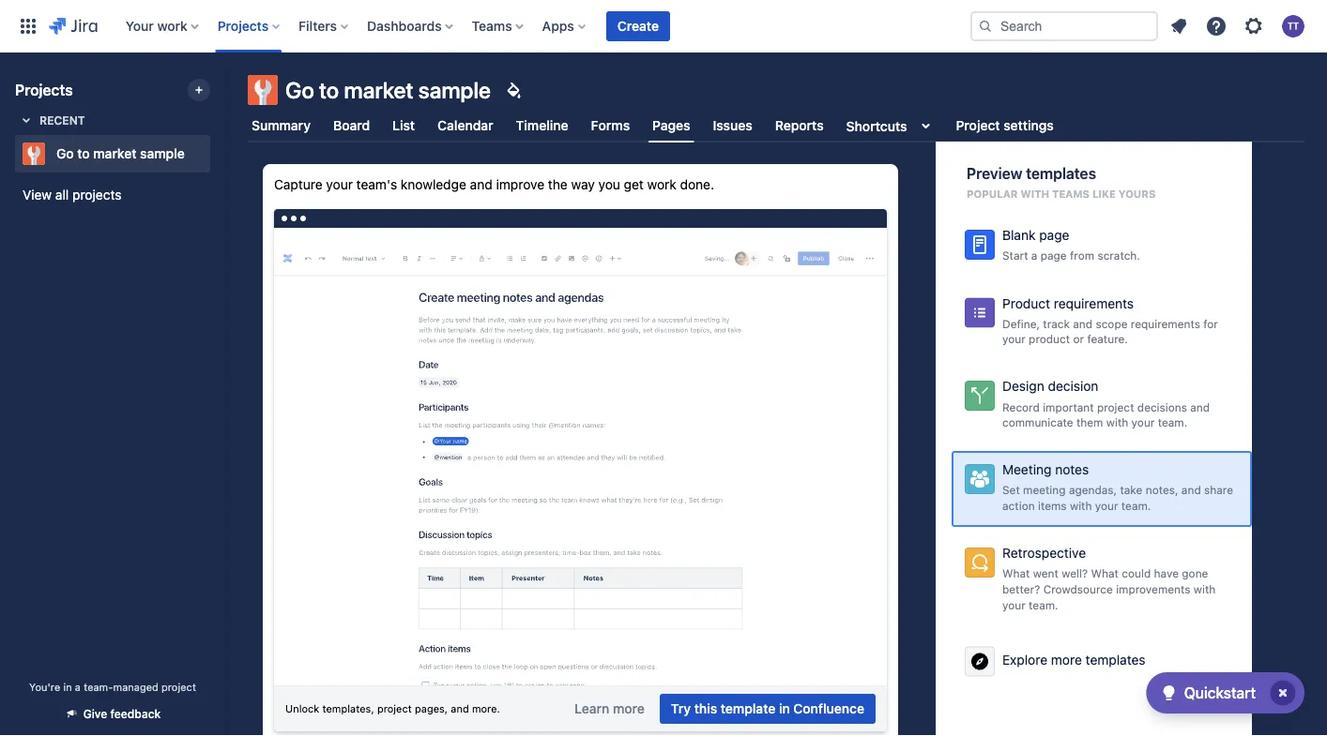Task type: vqa. For each thing, say whether or not it's contained in the screenshot.
New to the middle
no



Task type: locate. For each thing, give the bounding box(es) containing it.
0 horizontal spatial a
[[75, 681, 81, 694]]

your profile and settings image
[[1282, 15, 1305, 38]]

a left the team-
[[75, 681, 81, 694]]

record
[[1003, 401, 1040, 414]]

retrospective image
[[969, 552, 991, 574]]

0 vertical spatial projects
[[218, 18, 269, 34]]

you're
[[29, 681, 60, 694]]

all
[[55, 187, 69, 203]]

gone
[[1182, 567, 1208, 581]]

market up view all projects link
[[93, 146, 137, 161]]

action
[[1003, 500, 1035, 513]]

0 vertical spatial team.
[[1158, 416, 1188, 429]]

1 horizontal spatial work
[[647, 177, 677, 192]]

your down 'better?'
[[1003, 599, 1026, 612]]

1 horizontal spatial go to market sample
[[285, 77, 491, 103]]

you
[[598, 177, 620, 192]]

your inside product requirements define, track and scope requirements for your product or feature.
[[1003, 333, 1026, 346]]

scratch.
[[1098, 249, 1140, 262]]

take
[[1120, 484, 1143, 497]]

2 horizontal spatial project
[[1097, 401, 1134, 414]]

1 vertical spatial work
[[647, 177, 677, 192]]

to
[[319, 77, 339, 103], [77, 146, 90, 161]]

learn more button
[[563, 695, 656, 725]]

team. inside retrospective what went well? what could have gone better? crowdsource improvements with your team.
[[1029, 599, 1058, 612]]

in right template
[[779, 702, 790, 717]]

to up board
[[319, 77, 339, 103]]

filters button
[[293, 11, 356, 41]]

try
[[671, 702, 691, 717]]

primary element
[[11, 0, 971, 53]]

0 vertical spatial a
[[1031, 249, 1038, 262]]

1 horizontal spatial more
[[1051, 653, 1082, 668]]

1 vertical spatial go to market sample
[[56, 146, 185, 161]]

projects inside popup button
[[218, 18, 269, 34]]

1 vertical spatial templates
[[1086, 653, 1146, 668]]

summary
[[252, 118, 311, 133]]

1 vertical spatial team.
[[1122, 500, 1151, 513]]

work right get
[[647, 177, 677, 192]]

1 horizontal spatial to
[[319, 77, 339, 103]]

requirements left the for
[[1131, 317, 1200, 330]]

and for more.
[[451, 703, 469, 715]]

team. down 'better?'
[[1029, 599, 1058, 612]]

with
[[1021, 188, 1050, 200], [1106, 416, 1129, 429], [1070, 500, 1092, 513], [1194, 583, 1216, 596]]

banner
[[0, 0, 1327, 53]]

sidebar navigation image
[[205, 75, 246, 113]]

and inside product requirements define, track and scope requirements for your product or feature.
[[1073, 317, 1093, 330]]

dashboards button
[[361, 11, 461, 41]]

more inside button
[[613, 702, 645, 717]]

and left the improve
[[470, 177, 493, 192]]

page left from
[[1041, 249, 1067, 262]]

sample
[[418, 77, 491, 103], [140, 146, 185, 161]]

tab list
[[237, 109, 1316, 143]]

set
[[1003, 484, 1020, 497]]

0 horizontal spatial projects
[[15, 81, 73, 99]]

give feedback button
[[53, 699, 172, 730]]

team. for meeting notes
[[1122, 500, 1151, 513]]

settings image
[[1243, 15, 1265, 38]]

0 vertical spatial work
[[157, 18, 187, 34]]

start
[[1003, 249, 1028, 262]]

your down the agendas,
[[1095, 500, 1118, 513]]

product requirements define, track and scope requirements for your product or feature.
[[1003, 295, 1218, 346]]

go to market sample up view all projects link
[[56, 146, 185, 161]]

0 vertical spatial in
[[63, 681, 72, 694]]

templates
[[1026, 165, 1096, 183], [1086, 653, 1146, 668]]

projects button
[[212, 11, 287, 41]]

your left the "team's"
[[326, 177, 353, 192]]

your work
[[126, 18, 187, 34]]

1 horizontal spatial in
[[779, 702, 790, 717]]

0 horizontal spatial go
[[56, 146, 74, 161]]

go to market sample up list
[[285, 77, 491, 103]]

filters
[[299, 18, 337, 34]]

templates down crowdsource
[[1086, 653, 1146, 668]]

0 vertical spatial requirements
[[1054, 295, 1134, 311]]

try this template in confluence button
[[660, 695, 876, 725]]

1 vertical spatial market
[[93, 146, 137, 161]]

more inside button
[[1051, 653, 1082, 668]]

your down decisions
[[1132, 416, 1155, 429]]

your inside retrospective what went well? what could have gone better? crowdsource improvements with your team.
[[1003, 599, 1026, 612]]

0 horizontal spatial team.
[[1029, 599, 1058, 612]]

project right managed
[[161, 681, 196, 694]]

try this template in confluence
[[671, 702, 865, 717]]

templates up the teams
[[1026, 165, 1096, 183]]

with left the teams
[[1021, 188, 1050, 200]]

meeting notes image
[[969, 468, 991, 491]]

with down the agendas,
[[1070, 500, 1092, 513]]

0 vertical spatial page
[[1039, 228, 1070, 243]]

collapse recent projects image
[[15, 109, 38, 131]]

0 horizontal spatial what
[[1003, 567, 1030, 581]]

improve
[[496, 177, 544, 192]]

track
[[1043, 317, 1070, 330]]

or
[[1073, 333, 1084, 346]]

go
[[285, 77, 314, 103], [56, 146, 74, 161]]

sample up calendar
[[418, 77, 491, 103]]

0 horizontal spatial work
[[157, 18, 187, 34]]

design
[[1003, 379, 1045, 394]]

learn
[[575, 702, 609, 717]]

1 horizontal spatial a
[[1031, 249, 1038, 262]]

for
[[1204, 317, 1218, 330]]

board
[[333, 118, 370, 133]]

issues link
[[709, 109, 756, 143]]

1 vertical spatial sample
[[140, 146, 185, 161]]

preview
[[967, 165, 1022, 183]]

go up summary
[[285, 77, 314, 103]]

Search field
[[971, 11, 1158, 41]]

explore
[[1003, 653, 1048, 668]]

your work button
[[120, 11, 206, 41]]

0 horizontal spatial more
[[613, 702, 645, 717]]

1 vertical spatial project
[[161, 681, 196, 694]]

team. down decisions
[[1158, 416, 1188, 429]]

1 vertical spatial a
[[75, 681, 81, 694]]

1 vertical spatial more
[[613, 702, 645, 717]]

more right learn
[[613, 702, 645, 717]]

1 horizontal spatial market
[[344, 77, 413, 103]]

blank image
[[969, 234, 991, 256]]

1 vertical spatial go
[[56, 146, 74, 161]]

teams
[[472, 18, 512, 34]]

quickstart button
[[1147, 673, 1305, 714]]

your
[[126, 18, 154, 34]]

template
[[721, 702, 776, 717]]

go down recent
[[56, 146, 74, 161]]

project left pages,
[[377, 703, 412, 715]]

to down recent
[[77, 146, 90, 161]]

what right well?
[[1091, 567, 1119, 581]]

projects up collapse recent projects image at left
[[15, 81, 73, 99]]

notes,
[[1146, 484, 1179, 497]]

0 vertical spatial project
[[1097, 401, 1134, 414]]

go to market sample
[[285, 77, 491, 103], [56, 146, 185, 161]]

with right them
[[1106, 416, 1129, 429]]

market up list
[[344, 77, 413, 103]]

projects up "sidebar navigation" image
[[218, 18, 269, 34]]

0 horizontal spatial market
[[93, 146, 137, 161]]

0 vertical spatial more
[[1051, 653, 1082, 668]]

project
[[1097, 401, 1134, 414], [161, 681, 196, 694], [377, 703, 412, 715]]

0 vertical spatial templates
[[1026, 165, 1096, 183]]

and inside design decision record important project decisions and communicate them with your team.
[[1191, 401, 1210, 414]]

work right your
[[157, 18, 187, 34]]

a right start at top
[[1031, 249, 1038, 262]]

give
[[83, 708, 107, 721]]

team.
[[1158, 416, 1188, 429], [1122, 500, 1151, 513], [1029, 599, 1058, 612]]

0 horizontal spatial go to market sample
[[56, 146, 185, 161]]

capture your team's knowledge and improve the way you get work done.
[[274, 177, 714, 192]]

1 vertical spatial page
[[1041, 249, 1067, 262]]

1 horizontal spatial team.
[[1122, 500, 1151, 513]]

2 vertical spatial project
[[377, 703, 412, 715]]

page right blank
[[1039, 228, 1070, 243]]

2 horizontal spatial team.
[[1158, 416, 1188, 429]]

0 horizontal spatial in
[[63, 681, 72, 694]]

a
[[1031, 249, 1038, 262], [75, 681, 81, 694]]

what up 'better?'
[[1003, 567, 1030, 581]]

0 horizontal spatial to
[[77, 146, 90, 161]]

product
[[1003, 295, 1050, 311]]

more right explore
[[1051, 653, 1082, 668]]

1 horizontal spatial projects
[[218, 18, 269, 34]]

blank page start a page from scratch.
[[1003, 228, 1140, 262]]

and left more. at the left bottom of the page
[[451, 703, 469, 715]]

them
[[1077, 416, 1103, 429]]

0 vertical spatial to
[[319, 77, 339, 103]]

with inside retrospective what went well? what could have gone better? crowdsource improvements with your team.
[[1194, 583, 1216, 596]]

this
[[694, 702, 717, 717]]

calendar link
[[434, 109, 497, 143]]

confluence
[[794, 702, 865, 717]]

issues
[[713, 118, 753, 133]]

requirements up scope
[[1054, 295, 1134, 311]]

better?
[[1003, 583, 1040, 596]]

market
[[344, 77, 413, 103], [93, 146, 137, 161]]

project up them
[[1097, 401, 1134, 414]]

view all projects
[[23, 187, 122, 203]]

templates inside preview templates popular with teams like yours
[[1026, 165, 1096, 183]]

meeting notes set meeting agendas, take notes, and share action items with your team.
[[1003, 462, 1233, 513]]

share
[[1204, 484, 1233, 497]]

team. down take
[[1122, 500, 1151, 513]]

1 what from the left
[[1003, 567, 1030, 581]]

0 vertical spatial sample
[[418, 77, 491, 103]]

in right you're on the left bottom of page
[[63, 681, 72, 694]]

jira image
[[49, 15, 97, 38], [49, 15, 97, 38]]

with down gone
[[1194, 583, 1216, 596]]

team. inside meeting notes set meeting agendas, take notes, and share action items with your team.
[[1122, 500, 1151, 513]]

1 horizontal spatial what
[[1091, 567, 1119, 581]]

done.
[[680, 177, 714, 192]]

team-
[[84, 681, 113, 694]]

1 vertical spatial in
[[779, 702, 790, 717]]

sample left add to starred icon
[[140, 146, 185, 161]]

and right decisions
[[1191, 401, 1210, 414]]

and left share
[[1182, 484, 1201, 497]]

crowdsource
[[1044, 583, 1113, 596]]

work
[[157, 18, 187, 34], [647, 177, 677, 192]]

preview templates popular with teams like yours
[[967, 165, 1156, 200]]

2 vertical spatial team.
[[1029, 599, 1058, 612]]

0 vertical spatial go
[[285, 77, 314, 103]]

notifications image
[[1168, 15, 1190, 38]]

and up or
[[1073, 317, 1093, 330]]

teams button
[[466, 11, 531, 41]]

shortcuts
[[846, 118, 907, 134]]

create project image
[[191, 83, 207, 98]]

like
[[1092, 188, 1116, 200]]

your down "define," at the top of the page
[[1003, 333, 1026, 346]]



Task type: describe. For each thing, give the bounding box(es) containing it.
reports link
[[771, 109, 828, 143]]

blank
[[1003, 228, 1036, 243]]

1 vertical spatial requirements
[[1131, 317, 1200, 330]]

more for explore
[[1051, 653, 1082, 668]]

with inside design decision record important project decisions and communicate them with your team.
[[1106, 416, 1129, 429]]

dashboards
[[367, 18, 442, 34]]

0 horizontal spatial project
[[161, 681, 196, 694]]

banner containing your work
[[0, 0, 1327, 53]]

2 what from the left
[[1091, 567, 1119, 581]]

feature.
[[1087, 333, 1128, 346]]

meeting
[[1023, 484, 1066, 497]]

1 horizontal spatial sample
[[418, 77, 491, 103]]

create
[[617, 18, 659, 34]]

set background color image
[[502, 79, 525, 101]]

team. for retrospective
[[1029, 599, 1058, 612]]

knowledge
[[401, 177, 466, 192]]

more.
[[472, 703, 500, 715]]

project inside design decision record important project decisions and communicate them with your team.
[[1097, 401, 1134, 414]]

search image
[[978, 19, 993, 34]]

went
[[1033, 567, 1059, 581]]

managed
[[113, 681, 158, 694]]

1 vertical spatial to
[[77, 146, 90, 161]]

feedback
[[110, 708, 161, 721]]

in inside button
[[779, 702, 790, 717]]

summary link
[[248, 109, 314, 143]]

project settings
[[956, 118, 1054, 133]]

more for learn
[[613, 702, 645, 717]]

communicate
[[1003, 416, 1073, 429]]

design decision record important project decisions and communicate them with your team.
[[1003, 379, 1210, 429]]

0 vertical spatial market
[[344, 77, 413, 103]]

scope
[[1096, 317, 1128, 330]]

more image
[[969, 651, 991, 674]]

templates inside button
[[1086, 653, 1146, 668]]

board link
[[329, 109, 374, 143]]

give feedback
[[83, 708, 161, 721]]

forms link
[[587, 109, 634, 143]]

learn more
[[575, 702, 645, 717]]

notes
[[1055, 462, 1089, 478]]

have
[[1154, 567, 1179, 581]]

settings
[[1004, 118, 1054, 133]]

1 horizontal spatial project
[[377, 703, 412, 715]]

items
[[1038, 500, 1067, 513]]

view all projects link
[[15, 178, 210, 212]]

unlock templates, project pages, and more.
[[285, 703, 500, 715]]

your inside design decision record important project decisions and communicate them with your team.
[[1132, 416, 1155, 429]]

your inside meeting notes set meeting agendas, take notes, and share action items with your team.
[[1095, 500, 1118, 513]]

help image
[[1205, 15, 1228, 38]]

a inside blank page start a page from scratch.
[[1031, 249, 1038, 262]]

work inside dropdown button
[[157, 18, 187, 34]]

with inside meeting notes set meeting agendas, take notes, and share action items with your team.
[[1070, 500, 1092, 513]]

timeline
[[516, 118, 568, 133]]

improvements
[[1116, 583, 1191, 596]]

and inside meeting notes set meeting agendas, take notes, and share action items with your team.
[[1182, 484, 1201, 497]]

list
[[393, 118, 415, 133]]

yours
[[1119, 188, 1156, 200]]

shortcuts button
[[843, 109, 941, 143]]

explore more templates
[[1003, 653, 1146, 668]]

from
[[1070, 249, 1095, 262]]

unlock
[[285, 703, 319, 715]]

0 vertical spatial go to market sample
[[285, 77, 491, 103]]

capture
[[274, 177, 323, 192]]

add to starred image
[[205, 143, 227, 165]]

decisions
[[1138, 401, 1187, 414]]

retrospective what went well? what could have gone better? crowdsource improvements with your team.
[[1003, 546, 1216, 612]]

could
[[1122, 567, 1151, 581]]

calendar
[[438, 118, 493, 133]]

0 horizontal spatial sample
[[140, 146, 185, 161]]

and for improve
[[470, 177, 493, 192]]

team's
[[356, 177, 397, 192]]

1 vertical spatial projects
[[15, 81, 73, 99]]

the
[[548, 177, 568, 192]]

retrospective
[[1003, 546, 1086, 561]]

define,
[[1003, 317, 1040, 330]]

with inside preview templates popular with teams like yours
[[1021, 188, 1050, 200]]

forms
[[591, 118, 630, 133]]

popular
[[967, 188, 1018, 200]]

way
[[571, 177, 595, 192]]

check image
[[1158, 682, 1181, 705]]

[object object] confluence template image
[[274, 228, 887, 737]]

agendas,
[[1069, 484, 1117, 497]]

and for scope
[[1073, 317, 1093, 330]]

apps
[[542, 18, 574, 34]]

templates,
[[322, 703, 374, 715]]

team. inside design decision record important project decisions and communicate them with your team.
[[1158, 416, 1188, 429]]

product requirements image
[[969, 302, 991, 324]]

quickstart
[[1184, 685, 1256, 703]]

decision image
[[969, 385, 991, 408]]

view
[[23, 187, 52, 203]]

project
[[956, 118, 1000, 133]]

go to market sample link
[[15, 135, 203, 173]]

projects
[[72, 187, 122, 203]]

explore more templates button
[[952, 634, 1252, 690]]

pages
[[653, 118, 690, 133]]

meeting
[[1003, 462, 1052, 478]]

get
[[624, 177, 644, 192]]

dismiss quickstart image
[[1268, 679, 1298, 709]]

reports
[[775, 118, 824, 133]]

1 horizontal spatial go
[[285, 77, 314, 103]]

you're in a team-managed project
[[29, 681, 196, 694]]

apps button
[[537, 11, 593, 41]]

tab list containing pages
[[237, 109, 1316, 143]]

appswitcher icon image
[[17, 15, 39, 38]]



